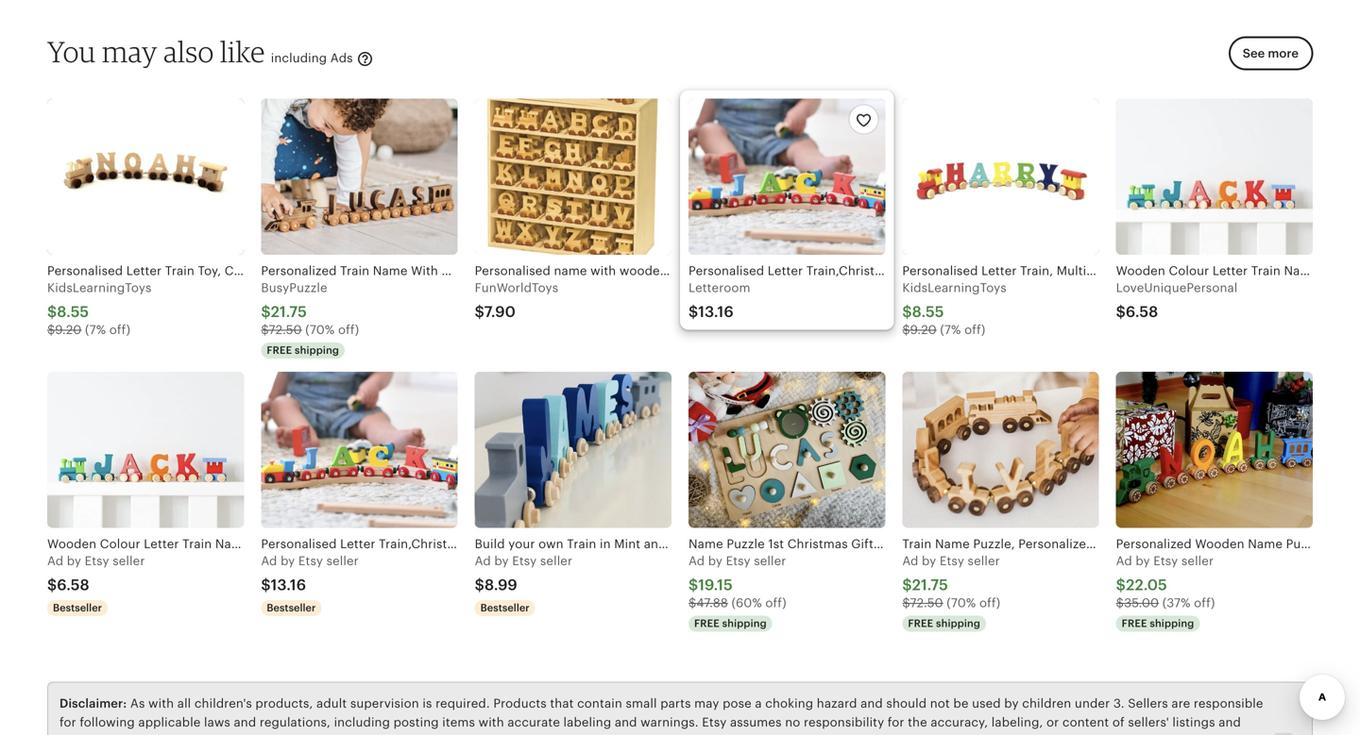 Task type: locate. For each thing, give the bounding box(es) containing it.
y inside a d b y etsy seller $ 22.05 $ 35.00 (37% off) free shipping
[[1143, 555, 1150, 569]]

seller for 13.16
[[326, 555, 359, 569]]

a inside "wooden colour letter train name toy a d b y etsy seller $ 6.58 bestseller"
[[47, 555, 56, 569]]

0 vertical spatial (70%
[[305, 323, 335, 337]]

5 d from the left
[[911, 555, 919, 569]]

etsy
[[85, 555, 109, 569], [298, 555, 323, 569], [512, 555, 537, 569], [726, 555, 751, 569], [940, 555, 964, 569], [1153, 555, 1178, 569], [702, 716, 727, 730]]

3.
[[1113, 697, 1125, 711]]

shipping down (60%
[[722, 618, 767, 630]]

0 horizontal spatial see
[[1027, 734, 1049, 736]]

any
[[819, 734, 840, 736]]

colour inside "wooden colour letter train name toy a d b y etsy seller $ 6.58 bestseller"
[[100, 537, 140, 552]]

a
[[47, 555, 56, 569], [261, 555, 270, 569], [475, 555, 483, 569], [689, 555, 697, 569], [902, 555, 911, 569], [1116, 555, 1125, 569], [755, 697, 762, 711]]

the down labeling in the left bottom of the page
[[583, 734, 602, 736]]

1 horizontal spatial toy
[[1322, 264, 1343, 278]]

off) inside a d b y etsy seller $ 21.75 $ 72.50 (70% off) free shipping
[[979, 596, 1000, 611]]

may right you
[[102, 34, 157, 69]]

kidslearningtoys for personalised letter train, multi coloured wooden train with baby's name, perfect for christening gift, birthday gift, newborn gift image
[[902, 281, 1007, 295]]

0 horizontal spatial letter
[[144, 537, 179, 552]]

1 horizontal spatial train
[[1251, 264, 1281, 278]]

bestseller inside a d b y etsy seller $ 13.16 bestseller
[[267, 603, 316, 614]]

1 vertical spatial name
[[215, 537, 250, 552]]

free inside a d b y etsy seller $ 21.75 $ 72.50 (70% off) free shipping
[[908, 618, 933, 630]]

message
[[909, 734, 962, 736]]

disclaimer:
[[60, 697, 127, 711]]

b for 8.99
[[494, 555, 502, 569]]

1 vertical spatial may
[[694, 697, 719, 711]]

0 vertical spatial personalised letter train,christening gift, wooden train, christening train,first birthday gift, first train set,geburtstagszug- handpainted image
[[689, 99, 885, 255]]

d inside "wooden colour letter train name toy a d b y etsy seller $ 6.58 bestseller"
[[55, 555, 63, 569]]

(7%
[[85, 323, 106, 337], [940, 323, 961, 337]]

off) inside a d b y etsy seller $ 22.05 $ 35.00 (37% off) free shipping
[[1194, 596, 1215, 611]]

b inside a d b y etsy seller $ 8.99 bestseller
[[494, 555, 502, 569]]

required.
[[436, 697, 490, 711]]

free inside a d b y etsy seller $ 22.05 $ 35.00 (37% off) free shipping
[[1122, 618, 1147, 630]]

1 horizontal spatial 6.58
[[1126, 304, 1158, 321]]

1 vertical spatial with
[[479, 716, 504, 730]]

0 vertical spatial 13.16
[[698, 304, 734, 321]]

5 b from the left
[[922, 555, 930, 569]]

free down busypuzzle
[[267, 345, 292, 357]]

2 kidslearningtoys from the left
[[902, 281, 1007, 295]]

letter inside the 'wooden colour letter train name toy loveuniquepersonal $ 6.58'
[[1213, 264, 1248, 278]]

0 vertical spatial letter
[[1213, 264, 1248, 278]]

1 horizontal spatial colour
[[1169, 264, 1209, 278]]

d for 13.16
[[269, 555, 277, 569]]

$ inside funworldtoys $ 7.90
[[475, 304, 484, 321]]

1 horizontal spatial bestseller
[[267, 603, 316, 614]]

4 seller from the left
[[754, 555, 786, 569]]

2 b from the left
[[281, 555, 289, 569]]

free down 47.88
[[694, 618, 720, 630]]

1 vertical spatial (70%
[[947, 596, 976, 611]]

off) inside a d b y etsy seller $ 19.15 $ 47.88 (60% off) free shipping
[[765, 596, 787, 611]]

1 bestseller from the left
[[53, 603, 102, 614]]

adult
[[316, 697, 347, 711]]

1 horizontal spatial 21.75
[[912, 577, 948, 594]]

build your own train in mint and navy letters. personalized wooden magnetic alphabet letters. engine and wagon included. name puzzle. image
[[475, 372, 672, 529]]

if
[[750, 734, 758, 736]]

letter
[[1213, 264, 1248, 278], [144, 537, 179, 552]]

1 vertical spatial wooden
[[47, 537, 97, 552]]

a inside a d b y etsy seller $ 8.99 bestseller
[[475, 555, 483, 569]]

shipping for 19.15
[[722, 618, 767, 630]]

0 vertical spatial 72.50
[[269, 323, 302, 337]]

bestseller
[[53, 603, 102, 614], [267, 603, 316, 614], [480, 603, 530, 614]]

see down the or
[[1027, 734, 1049, 736]]

8.55
[[57, 304, 89, 321], [912, 304, 944, 321]]

1 horizontal spatial may
[[694, 697, 719, 711]]

wooden for b
[[47, 537, 97, 552]]

0 horizontal spatial colour
[[100, 537, 140, 552]]

free inside a d b y etsy seller $ 19.15 $ 47.88 (60% off) free shipping
[[694, 618, 720, 630]]

see
[[1243, 46, 1265, 60], [1027, 734, 1049, 736]]

9.20 for personalised letter train, multi coloured wooden train with baby's name, perfect for christening gift, birthday gift, newborn gift image
[[910, 323, 937, 337]]

0 vertical spatial 21.75
[[271, 304, 307, 321]]

1 horizontal spatial see
[[1243, 46, 1265, 60]]

1 horizontal spatial for
[[888, 716, 904, 730]]

13.16
[[698, 304, 734, 321], [271, 577, 306, 594]]

including left ads
[[271, 51, 327, 65]]

5 y from the left
[[930, 555, 936, 569]]

b inside a d b y etsy seller $ 19.15 $ 47.88 (60% off) free shipping
[[708, 555, 716, 569]]

products
[[493, 697, 547, 711]]

1 vertical spatial toy
[[253, 537, 274, 552]]

2 (7% from the left
[[940, 323, 961, 337]]

free inside busypuzzle $ 21.75 $ 72.50 (70% off) free shipping
[[267, 345, 292, 357]]

toy inside the 'wooden colour letter train name toy loveuniquepersonal $ 6.58'
[[1322, 264, 1343, 278]]

funworldtoys
[[475, 281, 558, 295]]

0 horizontal spatial 72.50
[[269, 323, 302, 337]]

1 8.55 from the left
[[57, 304, 89, 321]]

see more button
[[1229, 36, 1313, 70]]

0 horizontal spatial (7%
[[85, 323, 106, 337]]

1 d from the left
[[55, 555, 63, 569]]

applicable
[[138, 716, 201, 730]]

provided
[[497, 734, 550, 736]]

shipping down (37%
[[1150, 618, 1194, 630]]

as with all children's products, adult supervision is required. products that contain small parts may pose a choking hazard and should not be used by children under 3. sellers are responsible for following applicable laws and regulations, including posting items with accurate labeling and warnings. etsy assumes no responsibility for the accuracy, labeling, or content of sellers' listings and products. always read labels, warnings, directions and other information provided with the product before using it. if you have any questions, message the seller. see etsy's
[[60, 697, 1263, 736]]

1 vertical spatial colour
[[100, 537, 140, 552]]

see inside as with all children's products, adult supervision is required. products that contain small parts may pose a choking hazard and should not be used by children under 3. sellers are responsible for following applicable laws and regulations, including posting items with accurate labeling and warnings. etsy assumes no responsibility for the accuracy, labeling, or content of sellers' listings and products. always read labels, warnings, directions and other information provided with the product before using it. if you have any questions, message the seller. see etsy's
[[1027, 734, 1049, 736]]

including down 'supervision' on the left of the page
[[334, 716, 390, 730]]

1 vertical spatial 6.58
[[57, 577, 89, 594]]

3 d from the left
[[483, 555, 491, 569]]

0 horizontal spatial name
[[215, 537, 250, 552]]

toy for b
[[253, 537, 274, 552]]

1 horizontal spatial 13.16
[[698, 304, 734, 321]]

0 horizontal spatial 9.20
[[55, 323, 82, 337]]

2 d from the left
[[269, 555, 277, 569]]

d inside a d b y etsy seller $ 21.75 $ 72.50 (70% off) free shipping
[[911, 555, 919, 569]]

0 horizontal spatial bestseller
[[53, 603, 102, 614]]

with down labeling in the left bottom of the page
[[554, 734, 579, 736]]

free up should
[[908, 618, 933, 630]]

posting
[[394, 716, 439, 730]]

the down the accuracy,
[[965, 734, 985, 736]]

name inside the 'wooden colour letter train name toy loveuniquepersonal $ 6.58'
[[1284, 264, 1319, 278]]

1 kidslearningtoys $ 8.55 $ 9.20 (7% off) from the left
[[47, 281, 152, 337]]

d for 22.05
[[1124, 555, 1132, 569]]

21.75
[[271, 304, 307, 321], [912, 577, 948, 594]]

kidslearningtoys for personalised letter train toy, christening gift, wooden toy train, 1st birthday train gift, christening train, 1st xmas train set image
[[47, 281, 152, 295]]

y inside a d b y etsy seller $ 21.75 $ 72.50 (70% off) free shipping
[[930, 555, 936, 569]]

1 vertical spatial wooden colour letter train name toy image
[[47, 372, 244, 529]]

not
[[930, 697, 950, 711]]

with
[[148, 697, 174, 711], [479, 716, 504, 730], [554, 734, 579, 736]]

0 horizontal spatial train
[[182, 537, 212, 552]]

for down should
[[888, 716, 904, 730]]

1 horizontal spatial 8.55
[[912, 304, 944, 321]]

b for 22.05
[[1136, 555, 1144, 569]]

a for 22.05
[[1116, 555, 1125, 569]]

1 vertical spatial 13.16
[[271, 577, 306, 594]]

a d b y etsy seller $ 19.15 $ 47.88 (60% off) free shipping
[[689, 555, 787, 630]]

personalized wooden name puzzle, wooden alphabet train, gift for kids, personalized baby gift image
[[1116, 372, 1313, 529]]

ads
[[330, 51, 353, 65]]

seller inside a d b y etsy seller $ 19.15 $ 47.88 (60% off) free shipping
[[754, 555, 786, 569]]

etsy inside a d b y etsy seller $ 13.16 bestseller
[[298, 555, 323, 569]]

21.75 inside busypuzzle $ 21.75 $ 72.50 (70% off) free shipping
[[271, 304, 307, 321]]

personalized train name with magnets christmas gift toddler wooden toy birthday boy baby shower baptism gift newborn keepsake gift easter image
[[261, 99, 458, 255]]

d
[[55, 555, 63, 569], [269, 555, 277, 569], [483, 555, 491, 569], [697, 555, 705, 569], [911, 555, 919, 569], [1124, 555, 1132, 569]]

including inside you may also like including ads
[[271, 51, 327, 65]]

2 kidslearningtoys $ 8.55 $ 9.20 (7% off) from the left
[[902, 281, 1007, 337]]

1 vertical spatial train
[[182, 537, 212, 552]]

name puzzle 1st christmas gift personalized busy board baby gift first birthday baby boy girl toddler custom wooden puzzle image
[[689, 372, 885, 529]]

seller for 8.99
[[540, 555, 573, 569]]

1 horizontal spatial (7%
[[940, 323, 961, 337]]

toy
[[1322, 264, 1343, 278], [253, 537, 274, 552]]

8.99
[[485, 577, 517, 594]]

it.
[[735, 734, 747, 736]]

train inside the 'wooden colour letter train name toy loveuniquepersonal $ 6.58'
[[1251, 264, 1281, 278]]

d inside a d b y etsy seller $ 22.05 $ 35.00 (37% off) free shipping
[[1124, 555, 1132, 569]]

0 vertical spatial colour
[[1169, 264, 1209, 278]]

you
[[762, 734, 784, 736]]

6 y from the left
[[1143, 555, 1150, 569]]

always
[[121, 734, 162, 736]]

(37%
[[1162, 596, 1191, 611]]

4 d from the left
[[697, 555, 705, 569]]

1 b from the left
[[67, 555, 75, 569]]

9.20
[[55, 323, 82, 337], [910, 323, 937, 337]]

colour
[[1169, 264, 1209, 278], [100, 537, 140, 552]]

off) inside busypuzzle $ 21.75 $ 72.50 (70% off) free shipping
[[338, 323, 359, 337]]

b for 19.15
[[708, 555, 716, 569]]

b for 21.75
[[922, 555, 930, 569]]

0 vertical spatial toy
[[1322, 264, 1343, 278]]

0 horizontal spatial may
[[102, 34, 157, 69]]

0 vertical spatial 6.58
[[1126, 304, 1158, 321]]

1 horizontal spatial letter
[[1213, 264, 1248, 278]]

and down responsible at the bottom of the page
[[1219, 716, 1241, 730]]

toy inside "wooden colour letter train name toy a d b y etsy seller $ 6.58 bestseller"
[[253, 537, 274, 552]]

seller for 21.75
[[968, 555, 1000, 569]]

wooden inside the 'wooden colour letter train name toy loveuniquepersonal $ 6.58'
[[1116, 264, 1165, 278]]

6 seller from the left
[[1182, 555, 1214, 569]]

0 horizontal spatial 8.55
[[57, 304, 89, 321]]

colour for b
[[100, 537, 140, 552]]

d inside a d b y etsy seller $ 13.16 bestseller
[[269, 555, 277, 569]]

1 9.20 from the left
[[55, 323, 82, 337]]

1 seller from the left
[[113, 555, 145, 569]]

a d b y etsy seller $ 21.75 $ 72.50 (70% off) free shipping
[[902, 555, 1000, 630]]

3 seller from the left
[[540, 555, 573, 569]]

1 horizontal spatial (70%
[[947, 596, 976, 611]]

0 horizontal spatial 6.58
[[57, 577, 89, 594]]

etsy for 21.75
[[940, 555, 964, 569]]

2 y from the left
[[288, 555, 295, 569]]

may
[[102, 34, 157, 69], [694, 697, 719, 711]]

bestseller inside "wooden colour letter train name toy a d b y etsy seller $ 6.58 bestseller"
[[53, 603, 102, 614]]

0 horizontal spatial including
[[271, 51, 327, 65]]

and up product
[[615, 716, 637, 730]]

train for 6.58
[[1251, 264, 1281, 278]]

for up products.
[[60, 716, 76, 730]]

a inside a d b y etsy seller $ 21.75 $ 72.50 (70% off) free shipping
[[902, 555, 911, 569]]

d inside a d b y etsy seller $ 19.15 $ 47.88 (60% off) free shipping
[[697, 555, 705, 569]]

1 horizontal spatial including
[[334, 716, 390, 730]]

0 horizontal spatial with
[[148, 697, 174, 711]]

a d b y etsy seller $ 13.16 bestseller
[[261, 555, 359, 614]]

may left pose
[[694, 697, 719, 711]]

1 horizontal spatial name
[[1284, 264, 1319, 278]]

see left more
[[1243, 46, 1265, 60]]

etsy inside a d b y etsy seller $ 21.75 $ 72.50 (70% off) free shipping
[[940, 555, 964, 569]]

1 (7% from the left
[[85, 323, 106, 337]]

train for b
[[182, 537, 212, 552]]

1 vertical spatial 72.50
[[910, 596, 943, 611]]

b inside a d b y etsy seller $ 22.05 $ 35.00 (37% off) free shipping
[[1136, 555, 1144, 569]]

including
[[271, 51, 327, 65], [334, 716, 390, 730]]

1 vertical spatial 21.75
[[912, 577, 948, 594]]

0 horizontal spatial kidslearningtoys
[[47, 281, 152, 295]]

0 horizontal spatial wooden
[[47, 537, 97, 552]]

2 for from the left
[[888, 716, 904, 730]]

seller inside a d b y etsy seller $ 21.75 $ 72.50 (70% off) free shipping
[[968, 555, 1000, 569]]

2 8.55 from the left
[[912, 304, 944, 321]]

etsy's
[[1052, 734, 1086, 736]]

name inside "wooden colour letter train name toy a d b y etsy seller $ 6.58 bestseller"
[[215, 537, 250, 552]]

9.20 for personalised letter train toy, christening gift, wooden toy train, 1st birthday train gift, christening train, 1st xmas train set image
[[55, 323, 82, 337]]

0 horizontal spatial 13.16
[[271, 577, 306, 594]]

name for b
[[215, 537, 250, 552]]

1 vertical spatial including
[[334, 716, 390, 730]]

shipping down busypuzzle
[[295, 345, 339, 357]]

letter inside "wooden colour letter train name toy a d b y etsy seller $ 6.58 bestseller"
[[144, 537, 179, 552]]

0 vertical spatial including
[[271, 51, 327, 65]]

6 d from the left
[[1124, 555, 1132, 569]]

warnings.
[[641, 716, 699, 730]]

4 b from the left
[[708, 555, 716, 569]]

2 bestseller from the left
[[267, 603, 316, 614]]

2 horizontal spatial bestseller
[[480, 603, 530, 614]]

0 vertical spatial wooden colour letter train name toy image
[[1116, 99, 1313, 255]]

y inside a d b y etsy seller $ 13.16 bestseller
[[288, 555, 295, 569]]

bestseller inside a d b y etsy seller $ 8.99 bestseller
[[480, 603, 530, 614]]

train inside "wooden colour letter train name toy a d b y etsy seller $ 6.58 bestseller"
[[182, 537, 212, 552]]

1 vertical spatial letter
[[144, 537, 179, 552]]

shipping inside a d b y etsy seller $ 22.05 $ 35.00 (37% off) free shipping
[[1150, 618, 1194, 630]]

4 y from the left
[[716, 555, 723, 569]]

colour inside the 'wooden colour letter train name toy loveuniquepersonal $ 6.58'
[[1169, 264, 1209, 278]]

2 vertical spatial with
[[554, 734, 579, 736]]

wooden colour letter train name toy image
[[1116, 99, 1313, 255], [47, 372, 244, 529]]

d for 21.75
[[911, 555, 919, 569]]

0 horizontal spatial for
[[60, 716, 76, 730]]

0 vertical spatial see
[[1243, 46, 1265, 60]]

0 horizontal spatial 21.75
[[271, 304, 307, 321]]

letter for 6.58
[[1213, 264, 1248, 278]]

seller for 19.15
[[754, 555, 786, 569]]

etsy inside "wooden colour letter train name toy a d b y etsy seller $ 6.58 bestseller"
[[85, 555, 109, 569]]

1 vertical spatial see
[[1027, 734, 1049, 736]]

accurate
[[508, 716, 560, 730]]

hazard
[[817, 697, 857, 711]]

b inside a d b y etsy seller $ 13.16 bestseller
[[281, 555, 289, 569]]

1 horizontal spatial kidslearningtoys $ 8.55 $ 9.20 (7% off)
[[902, 281, 1007, 337]]

a inside a d b y etsy seller $ 13.16 bestseller
[[261, 555, 270, 569]]

y inside a d b y etsy seller $ 8.99 bestseller
[[502, 555, 509, 569]]

train
[[1251, 264, 1281, 278], [182, 537, 212, 552]]

5 seller from the left
[[968, 555, 1000, 569]]

13.16 inside letteroom $ 13.16
[[698, 304, 734, 321]]

d for 8.99
[[483, 555, 491, 569]]

y for 13.16
[[288, 555, 295, 569]]

loveuniquepersonal
[[1116, 281, 1238, 295]]

etsy inside a d b y etsy seller $ 22.05 $ 35.00 (37% off) free shipping
[[1153, 555, 1178, 569]]

free down 35.00
[[1122, 618, 1147, 630]]

sellers
[[1128, 697, 1168, 711]]

children
[[1022, 697, 1071, 711]]

2 horizontal spatial the
[[965, 734, 985, 736]]

and
[[861, 697, 883, 711], [234, 716, 256, 730], [615, 716, 637, 730], [1219, 716, 1241, 730], [363, 734, 385, 736]]

wooden inside "wooden colour letter train name toy a d b y etsy seller $ 6.58 bestseller"
[[47, 537, 97, 552]]

1 vertical spatial personalised letter train,christening gift, wooden train, christening train,first birthday gift, first train set,geburtstagszug- handpainted image
[[261, 372, 458, 529]]

2 seller from the left
[[326, 555, 359, 569]]

etsy inside a d b y etsy seller $ 19.15 $ 47.88 (60% off) free shipping
[[726, 555, 751, 569]]

a inside a d b y etsy seller $ 19.15 $ 47.88 (60% off) free shipping
[[689, 555, 697, 569]]

$ inside a d b y etsy seller $ 8.99 bestseller
[[475, 577, 485, 594]]

personalised letter train,christening gift, wooden train, christening train,first birthday gift, first train set,geburtstagszug- handpainted image
[[689, 99, 885, 255], [261, 372, 458, 529]]

shipping inside a d b y etsy seller $ 21.75 $ 72.50 (70% off) free shipping
[[936, 618, 980, 630]]

used
[[972, 697, 1001, 711]]

shipping up the be
[[936, 618, 980, 630]]

seller inside a d b y etsy seller $ 13.16 bestseller
[[326, 555, 359, 569]]

1 horizontal spatial 72.50
[[910, 596, 943, 611]]

0 vertical spatial may
[[102, 34, 157, 69]]

0 vertical spatial with
[[148, 697, 174, 711]]

0 vertical spatial name
[[1284, 264, 1319, 278]]

0 horizontal spatial kidslearningtoys $ 8.55 $ 9.20 (7% off)
[[47, 281, 152, 337]]

a for 19.15
[[689, 555, 697, 569]]

wooden
[[1116, 264, 1165, 278], [47, 537, 97, 552]]

etsy for 8.99
[[512, 555, 537, 569]]

1 horizontal spatial kidslearningtoys
[[902, 281, 1007, 295]]

etsy inside as with all children's products, adult supervision is required. products that contain small parts may pose a choking hazard and should not be used by children under 3. sellers are responsible for following applicable laws and regulations, including posting items with accurate labeling and warnings. etsy assumes no responsibility for the accuracy, labeling, or content of sellers' listings and products. always read labels, warnings, directions and other information provided with the product before using it. if you have any questions, message the seller. see etsy's
[[702, 716, 727, 730]]

1 kidslearningtoys from the left
[[47, 281, 152, 295]]

a inside a d b y etsy seller $ 22.05 $ 35.00 (37% off) free shipping
[[1116, 555, 1125, 569]]

0 vertical spatial wooden
[[1116, 264, 1165, 278]]

2 9.20 from the left
[[910, 323, 937, 337]]

have
[[787, 734, 815, 736]]

y inside a d b y etsy seller $ 19.15 $ 47.88 (60% off) free shipping
[[716, 555, 723, 569]]

d inside a d b y etsy seller $ 8.99 bestseller
[[483, 555, 491, 569]]

y for 22.05
[[1143, 555, 1150, 569]]

seller inside a d b y etsy seller $ 22.05 $ 35.00 (37% off) free shipping
[[1182, 555, 1214, 569]]

6 b from the left
[[1136, 555, 1144, 569]]

kidslearningtoys $ 8.55 $ 9.20 (7% off)
[[47, 281, 152, 337], [902, 281, 1007, 337]]

3 y from the left
[[502, 555, 509, 569]]

name
[[1284, 264, 1319, 278], [215, 537, 250, 552]]

1 horizontal spatial 9.20
[[910, 323, 937, 337]]

for
[[60, 716, 76, 730], [888, 716, 904, 730]]

0 horizontal spatial toy
[[253, 537, 274, 552]]

2 horizontal spatial with
[[554, 734, 579, 736]]

seller inside a d b y etsy seller $ 8.99 bestseller
[[540, 555, 573, 569]]

1 y from the left
[[74, 555, 81, 569]]

with up applicable in the left of the page
[[148, 697, 174, 711]]

$ inside "wooden colour letter train name toy a d b y etsy seller $ 6.58 bestseller"
[[47, 577, 57, 594]]

0 vertical spatial train
[[1251, 264, 1281, 278]]

shipping inside a d b y etsy seller $ 19.15 $ 47.88 (60% off) free shipping
[[722, 618, 767, 630]]

1 horizontal spatial wooden
[[1116, 264, 1165, 278]]

the up message
[[908, 716, 927, 730]]

b inside a d b y etsy seller $ 21.75 $ 72.50 (70% off) free shipping
[[922, 555, 930, 569]]

(7% for personalised letter train, multi coloured wooden train with baby's name, perfect for christening gift, birthday gift, newborn gift image
[[940, 323, 961, 337]]

etsy inside a d b y etsy seller $ 8.99 bestseller
[[512, 555, 537, 569]]

a inside as with all children's products, adult supervision is required. products that contain small parts may pose a choking hazard and should not be used by children under 3. sellers are responsible for following applicable laws and regulations, including posting items with accurate labeling and warnings. etsy assumes no responsibility for the accuracy, labeling, or content of sellers' listings and products. always read labels, warnings, directions and other information provided with the product before using it. if you have any questions, message the seller. see etsy's
[[755, 697, 762, 711]]

$ inside the 'wooden colour letter train name toy loveuniquepersonal $ 6.58'
[[1116, 304, 1126, 321]]

(70%
[[305, 323, 335, 337], [947, 596, 976, 611]]

may inside as with all children's products, adult supervision is required. products that contain small parts may pose a choking hazard and should not be used by children under 3. sellers are responsible for following applicable laws and regulations, including posting items with accurate labeling and warnings. etsy assumes no responsibility for the accuracy, labeling, or content of sellers' listings and products. always read labels, warnings, directions and other information provided with the product before using it. if you have any questions, message the seller. see etsy's
[[694, 697, 719, 711]]

22.05
[[1126, 577, 1167, 594]]

0 horizontal spatial (70%
[[305, 323, 335, 337]]

1 horizontal spatial personalised letter train,christening gift, wooden train, christening train,first birthday gift, first train set,geburtstagszug- handpainted image
[[689, 99, 885, 255]]

3 b from the left
[[494, 555, 502, 569]]

with right 'items' on the bottom left of page
[[479, 716, 504, 730]]

3 bestseller from the left
[[480, 603, 530, 614]]

name for 6.58
[[1284, 264, 1319, 278]]

train name puzzle, personalized gifts for kids, baby boy gift, 1st birthday, wooden nursery decor, montessori toys for toddlers, christmas image
[[902, 372, 1099, 529]]



Task type: describe. For each thing, give the bounding box(es) containing it.
8.55 for personalised letter train toy, christening gift, wooden toy train, 1st birthday train gift, christening train, 1st xmas train set image
[[57, 304, 89, 321]]

are
[[1172, 697, 1190, 711]]

letteroom
[[689, 281, 750, 295]]

seller.
[[988, 734, 1023, 736]]

47.88
[[696, 596, 728, 611]]

$ inside letteroom $ 13.16
[[689, 304, 698, 321]]

(7% for personalised letter train toy, christening gift, wooden toy train, 1st birthday train gift, christening train, 1st xmas train set image
[[85, 323, 106, 337]]

under
[[1075, 697, 1110, 711]]

13.16 inside a d b y etsy seller $ 13.16 bestseller
[[271, 577, 306, 594]]

kidslearningtoys $ 8.55 $ 9.20 (7% off) for personalised letter train, multi coloured wooden train with baby's name, perfect for christening gift, birthday gift, newborn gift image
[[902, 281, 1007, 337]]

labels,
[[196, 734, 234, 736]]

busypuzzle
[[261, 281, 327, 295]]

is
[[423, 697, 432, 711]]

19.15
[[698, 577, 733, 594]]

personalised name with wooden train : use wooden letters to spell a personalised name image
[[475, 99, 672, 255]]

contain
[[577, 697, 622, 711]]

1 horizontal spatial wooden colour letter train name toy image
[[1116, 99, 1313, 255]]

etsy for 19.15
[[726, 555, 751, 569]]

shipping for 21.75
[[936, 618, 980, 630]]

and left other
[[363, 734, 385, 736]]

questions,
[[843, 734, 905, 736]]

bestseller for 8.99
[[480, 603, 530, 614]]

see more
[[1243, 46, 1299, 60]]

0 horizontal spatial wooden colour letter train name toy image
[[47, 372, 244, 529]]

etsy for 22.05
[[1153, 555, 1178, 569]]

funworldtoys $ 7.90
[[475, 281, 558, 321]]

0 horizontal spatial personalised letter train,christening gift, wooden train, christening train,first birthday gift, first train set,geburtstagszug- handpainted image
[[261, 372, 458, 529]]

labeling
[[563, 716, 611, 730]]

warnings,
[[238, 734, 296, 736]]

a d b y etsy seller $ 8.99 bestseller
[[475, 555, 573, 614]]

etsy for 13.16
[[298, 555, 323, 569]]

free for 22.05
[[1122, 618, 1147, 630]]

no
[[785, 716, 800, 730]]

y for 21.75
[[930, 555, 936, 569]]

items
[[442, 716, 475, 730]]

(60%
[[732, 596, 762, 611]]

d for 19.15
[[697, 555, 705, 569]]

like
[[220, 34, 265, 69]]

0 horizontal spatial the
[[583, 734, 602, 736]]

wooden for 6.58
[[1116, 264, 1165, 278]]

y inside "wooden colour letter train name toy a d b y etsy seller $ 6.58 bestseller"
[[74, 555, 81, 569]]

products,
[[255, 697, 313, 711]]

6.58 inside "wooden colour letter train name toy a d b y etsy seller $ 6.58 bestseller"
[[57, 577, 89, 594]]

choking
[[765, 697, 813, 711]]

pose
[[723, 697, 752, 711]]

kidslearningtoys $ 8.55 $ 9.20 (7% off) for personalised letter train toy, christening gift, wooden toy train, 1st birthday train gift, christening train, 1st xmas train set image
[[47, 281, 152, 337]]

that
[[550, 697, 574, 711]]

also
[[164, 34, 214, 69]]

by
[[1004, 697, 1019, 711]]

free for 21.75
[[908, 618, 933, 630]]

a d b y etsy seller $ 22.05 $ 35.00 (37% off) free shipping
[[1116, 555, 1215, 630]]

and up questions,
[[861, 697, 883, 711]]

(70% inside busypuzzle $ 21.75 $ 72.50 (70% off) free shipping
[[305, 323, 335, 337]]

using
[[699, 734, 732, 736]]

a for 8.99
[[475, 555, 483, 569]]

content
[[1063, 716, 1109, 730]]

or
[[1047, 716, 1059, 730]]

21.75 inside a d b y etsy seller $ 21.75 $ 72.50 (70% off) free shipping
[[912, 577, 948, 594]]

1 horizontal spatial the
[[908, 716, 927, 730]]

read
[[165, 734, 192, 736]]

and up "warnings,"
[[234, 716, 256, 730]]

labeling,
[[992, 716, 1043, 730]]

bestseller for 13.16
[[267, 603, 316, 614]]

y for 8.99
[[502, 555, 509, 569]]

including inside as with all children's products, adult supervision is required. products that contain small parts may pose a choking hazard and should not be used by children under 3. sellers are responsible for following applicable laws and regulations, including posting items with accurate labeling and warnings. etsy assumes no responsibility for the accuracy, labeling, or content of sellers' listings and products. always read labels, warnings, directions and other information provided with the product before using it. if you have any questions, message the seller. see etsy's
[[334, 716, 390, 730]]

35.00
[[1124, 596, 1159, 611]]

seller for 22.05
[[1182, 555, 1214, 569]]

1 horizontal spatial with
[[479, 716, 504, 730]]

more
[[1268, 46, 1299, 60]]

personalised letter train toy, christening gift, wooden toy train, 1st birthday train gift, christening train, 1st xmas train set image
[[47, 99, 244, 255]]

children's
[[194, 697, 252, 711]]

y for 19.15
[[716, 555, 723, 569]]

responsible
[[1194, 697, 1263, 711]]

8.55 for personalised letter train, multi coloured wooden train with baby's name, perfect for christening gift, birthday gift, newborn gift image
[[912, 304, 944, 321]]

$ inside a d b y etsy seller $ 13.16 bestseller
[[261, 577, 271, 594]]

see inside button
[[1243, 46, 1265, 60]]

all
[[177, 697, 191, 711]]

busypuzzle $ 21.75 $ 72.50 (70% off) free shipping
[[261, 281, 359, 357]]

directions
[[299, 734, 359, 736]]

responsibility
[[804, 716, 884, 730]]

b for 13.16
[[281, 555, 289, 569]]

you
[[47, 34, 96, 69]]

free for 19.15
[[694, 618, 720, 630]]

(70% inside a d b y etsy seller $ 21.75 $ 72.50 (70% off) free shipping
[[947, 596, 976, 611]]

parts
[[660, 697, 691, 711]]

7.90
[[484, 304, 516, 321]]

shipping inside busypuzzle $ 21.75 $ 72.50 (70% off) free shipping
[[295, 345, 339, 357]]

a for 21.75
[[902, 555, 911, 569]]

as
[[130, 697, 145, 711]]

small
[[626, 697, 657, 711]]

laws
[[204, 716, 230, 730]]

see more link
[[1223, 36, 1313, 82]]

colour for 6.58
[[1169, 264, 1209, 278]]

b inside "wooden colour letter train name toy a d b y etsy seller $ 6.58 bestseller"
[[67, 555, 75, 569]]

information
[[424, 734, 493, 736]]

assumes
[[730, 716, 782, 730]]

6.58 inside the 'wooden colour letter train name toy loveuniquepersonal $ 6.58'
[[1126, 304, 1158, 321]]

should
[[886, 697, 927, 711]]

shipping for 22.05
[[1150, 618, 1194, 630]]

wooden colour letter train name toy a d b y etsy seller $ 6.58 bestseller
[[47, 537, 274, 614]]

sellers'
[[1128, 716, 1169, 730]]

toy for 6.58
[[1322, 264, 1343, 278]]

accuracy,
[[931, 716, 988, 730]]

a for 13.16
[[261, 555, 270, 569]]

other
[[389, 734, 421, 736]]

of
[[1113, 716, 1125, 730]]

1 for from the left
[[60, 716, 76, 730]]

you may also like including ads
[[47, 34, 356, 69]]

regulations,
[[260, 716, 331, 730]]

letteroom $ 13.16
[[689, 281, 750, 321]]

before
[[657, 734, 696, 736]]

products.
[[60, 734, 117, 736]]

wooden colour letter train name toy loveuniquepersonal $ 6.58
[[1116, 264, 1343, 321]]

listings
[[1173, 716, 1215, 730]]

personalised letter train, multi coloured wooden train with baby's name, perfect for christening gift, birthday gift, newborn gift image
[[902, 99, 1099, 255]]

following
[[80, 716, 135, 730]]

seller inside "wooden colour letter train name toy a d b y etsy seller $ 6.58 bestseller"
[[113, 555, 145, 569]]

letter for b
[[144, 537, 179, 552]]

product
[[606, 734, 653, 736]]

72.50 inside busypuzzle $ 21.75 $ 72.50 (70% off) free shipping
[[269, 323, 302, 337]]

72.50 inside a d b y etsy seller $ 21.75 $ 72.50 (70% off) free shipping
[[910, 596, 943, 611]]

be
[[953, 697, 969, 711]]

supervision
[[350, 697, 419, 711]]



Task type: vqa. For each thing, say whether or not it's contained in the screenshot.
What are unique pet gift ideas?'s What
no



